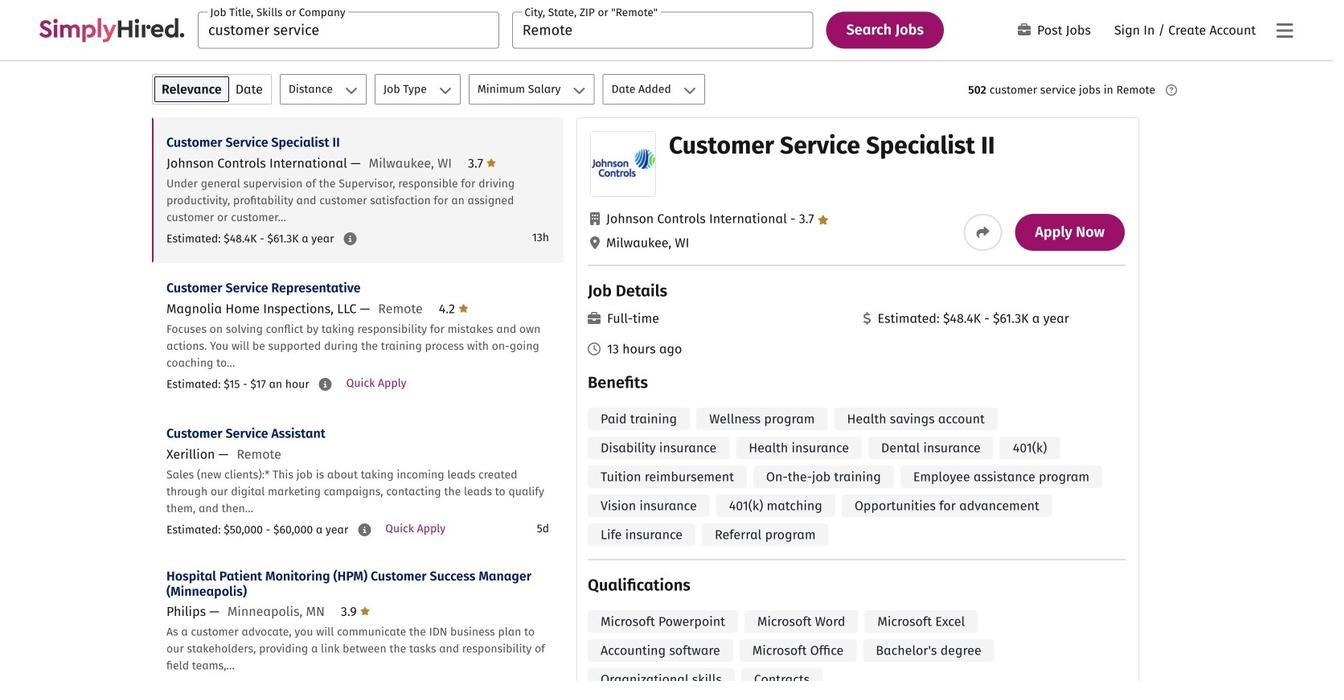 Task type: locate. For each thing, give the bounding box(es) containing it.
1 horizontal spatial job salary disclaimer image
[[344, 232, 357, 245]]

1 vertical spatial star image
[[818, 215, 829, 225]]

1 horizontal spatial 3.7 out of 5 stars element
[[787, 211, 829, 226]]

0 horizontal spatial star image
[[360, 605, 370, 618]]

company logo for johnson controls international image
[[591, 132, 656, 196]]

customer service specialist ii element
[[577, 117, 1140, 681]]

3.9 out of 5 stars element
[[341, 604, 370, 619]]

0 horizontal spatial 3.7 out of 5 stars element
[[468, 156, 496, 171]]

1 vertical spatial 3.7 out of 5 stars element
[[787, 211, 829, 226]]

2 vertical spatial star image
[[360, 605, 370, 618]]

1 vertical spatial job salary disclaimer image
[[319, 378, 332, 391]]

job salary disclaimer image
[[344, 232, 357, 245], [319, 378, 332, 391]]

0 horizontal spatial job salary disclaimer image
[[319, 378, 332, 391]]

None text field
[[198, 12, 499, 49], [512, 12, 814, 49], [198, 12, 499, 49], [512, 12, 814, 49]]

star image
[[487, 156, 496, 169], [818, 215, 829, 225], [360, 605, 370, 618]]

0 vertical spatial star image
[[487, 156, 496, 169]]

None field
[[198, 12, 499, 49], [512, 12, 814, 49], [198, 12, 499, 49], [512, 12, 814, 49]]

0 vertical spatial job salary disclaimer image
[[344, 232, 357, 245]]

clock image
[[588, 343, 601, 356]]

list
[[152, 117, 564, 681]]

3.7 out of 5 stars element
[[468, 156, 496, 171], [787, 211, 829, 226]]

1 horizontal spatial star image
[[487, 156, 496, 169]]



Task type: vqa. For each thing, say whether or not it's contained in the screenshot.
bolt lightning icon
no



Task type: describe. For each thing, give the bounding box(es) containing it.
location dot image
[[590, 236, 600, 249]]

0 vertical spatial 3.7 out of 5 stars element
[[468, 156, 496, 171]]

job salary disclaimer image for top 3.7 out of 5 stars element
[[344, 232, 357, 245]]

briefcase image
[[588, 312, 601, 325]]

briefcase image
[[1018, 23, 1031, 36]]

job salary disclaimer image
[[358, 524, 371, 537]]

4.2 out of 5 stars element
[[439, 301, 468, 317]]

2 horizontal spatial star image
[[818, 215, 829, 225]]

simplyhired logo image
[[39, 18, 185, 42]]

main menu image
[[1277, 21, 1294, 40]]

building image
[[590, 212, 600, 225]]

3.7 out of 5 stars element inside customer service specialist ii element
[[787, 211, 829, 226]]

star image
[[459, 302, 468, 315]]

dollar sign image
[[863, 312, 872, 325]]

job salary disclaimer image for 4.2 out of 5 stars element
[[319, 378, 332, 391]]

share this job image
[[977, 226, 990, 239]]

sponsored jobs disclaimer image
[[1166, 84, 1178, 96]]



